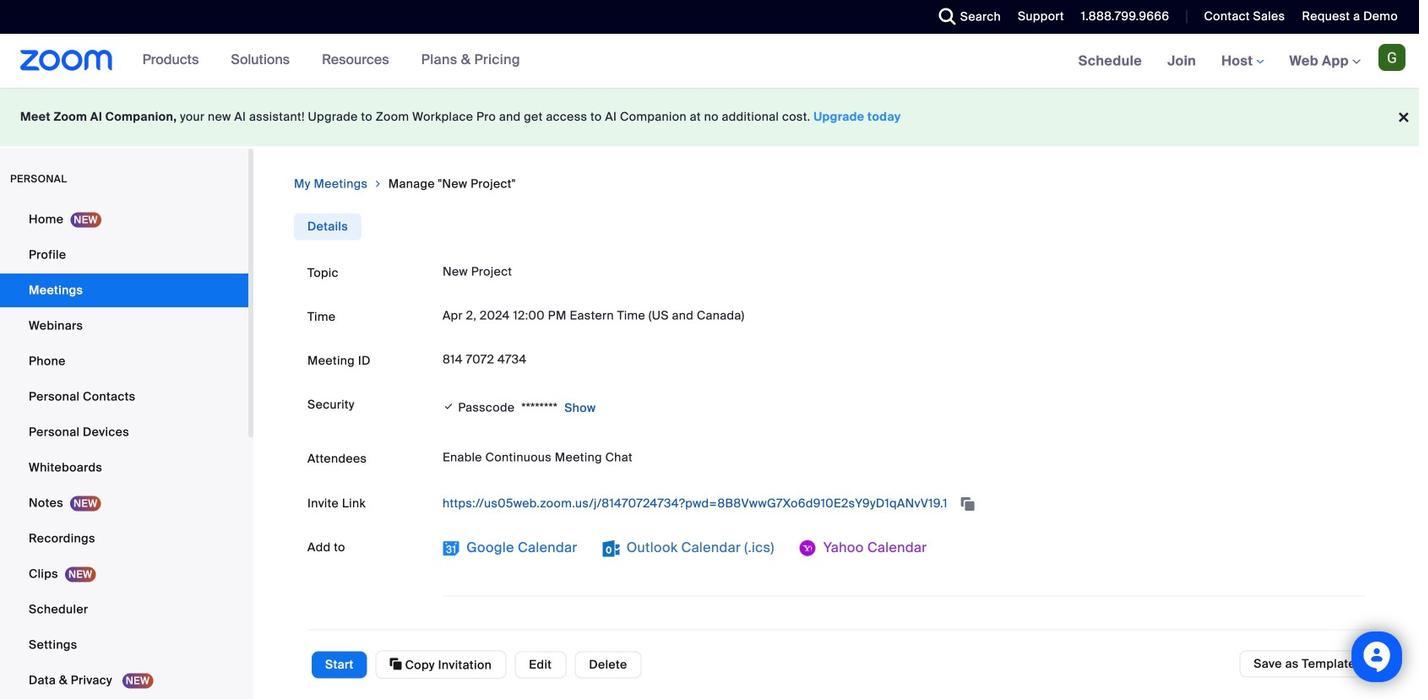 Task type: describe. For each thing, give the bounding box(es) containing it.
meetings navigation
[[1066, 34, 1420, 89]]

product information navigation
[[130, 34, 533, 88]]

checked image
[[443, 398, 455, 415]]

zoom logo image
[[20, 50, 113, 71]]

profile picture image
[[1379, 44, 1406, 71]]

right image
[[373, 176, 383, 193]]

add to outlook calendar (.ics) image
[[603, 540, 620, 557]]

add to yahoo calendar image
[[800, 540, 817, 557]]



Task type: locate. For each thing, give the bounding box(es) containing it.
copy image
[[390, 657, 402, 672]]

manage my meeting tab control tab list
[[294, 213, 362, 240]]

manage new project navigation
[[294, 176, 1379, 193]]

application
[[443, 491, 1366, 518]]

tab
[[294, 213, 362, 240]]

add to google calendar image
[[443, 540, 460, 557]]

banner
[[0, 34, 1420, 89]]

personal menu menu
[[0, 203, 248, 700]]

footer
[[0, 88, 1420, 146]]



Task type: vqa. For each thing, say whether or not it's contained in the screenshot.
11/14/2023, inside Button
no



